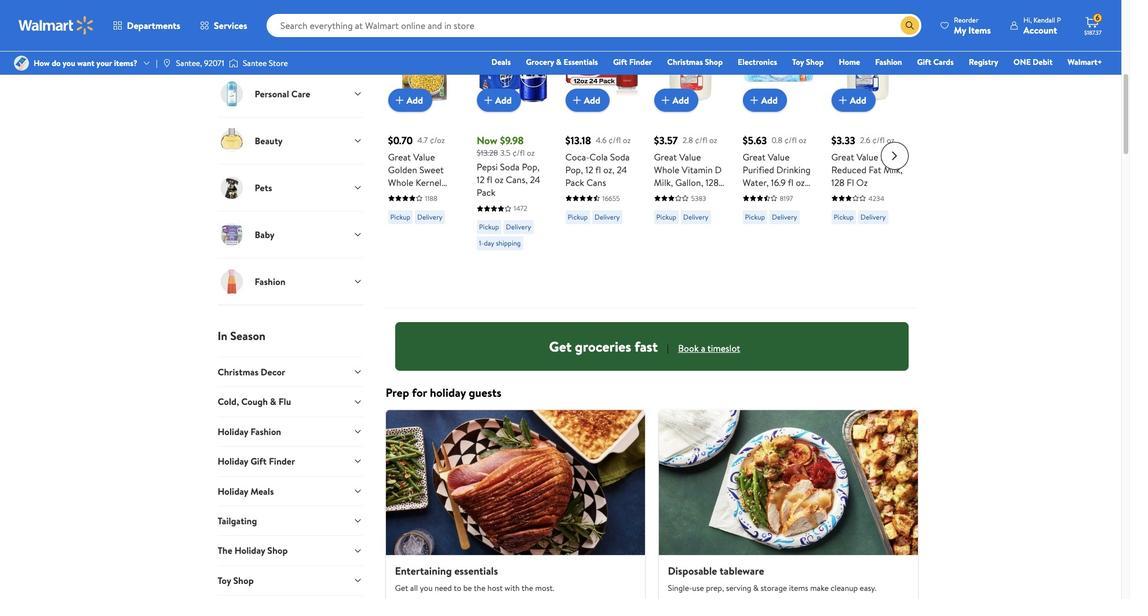 Task type: locate. For each thing, give the bounding box(es) containing it.
2 the from the left
[[522, 583, 533, 594]]

pickup for $5.63
[[745, 212, 765, 222]]

& inside disposable tableware single-use prep, serving & storage items make cleanup easy.
[[753, 583, 759, 594]]

2 best seller from the left
[[481, 13, 513, 23]]

3 seller from the left
[[585, 13, 601, 23]]

home link
[[834, 56, 865, 68]]

add button down the essentials
[[565, 89, 610, 112]]

christmas up the cold, on the bottom left
[[218, 366, 259, 378]]

0 horizontal spatial |
[[156, 57, 158, 69]]

fashion inside holiday fashion dropdown button
[[250, 425, 281, 438]]

milk, for $3.33
[[884, 163, 903, 176]]

add to cart image
[[393, 93, 407, 107], [659, 93, 673, 107], [836, 93, 850, 107]]

3 add to cart image from the left
[[747, 93, 761, 107]]

cold, cough & flu button
[[218, 387, 363, 417]]

24 right cans,
[[530, 174, 540, 186]]

christmas for christmas decor
[[218, 366, 259, 378]]

value inside the $5.63 0.8 ¢/fl oz great value purified drinking water, 16.9 fl oz bottles, 40 count
[[768, 151, 790, 163]]

add to cart image for $5.63
[[747, 93, 761, 107]]

4.7
[[417, 134, 428, 146]]

add to favorites list, great value golden sweet whole kernel corn, canned corn, 15 oz can image
[[442, 35, 456, 49]]

best seller up home link
[[836, 13, 867, 23]]

$3.57
[[654, 133, 678, 148]]

1 horizontal spatial the
[[522, 583, 533, 594]]

1 vertical spatial fashion
[[255, 275, 285, 288]]

0 horizontal spatial 24
[[530, 174, 540, 186]]

great down $5.63
[[743, 151, 766, 163]]

2%
[[881, 151, 892, 163]]

delivery down 8197
[[772, 212, 797, 222]]

single-
[[668, 583, 692, 594]]

value
[[413, 151, 435, 163], [679, 151, 701, 163], [768, 151, 790, 163], [857, 151, 879, 163]]

oz inside $13.18 4.6 ¢/fl oz coca-cola soda pop, 12 fl oz, 24 pack cans
[[623, 134, 631, 146]]

2 great from the left
[[654, 151, 677, 163]]

pack down pepsi
[[477, 186, 496, 199]]

gift finder
[[613, 56, 652, 68]]

2 value from the left
[[679, 151, 701, 163]]

pop, down the $9.98
[[522, 161, 540, 174]]

soda
[[610, 151, 630, 163], [500, 161, 520, 174]]

1 horizontal spatial pop,
[[565, 163, 583, 176]]

add up 4.7
[[407, 94, 423, 107]]

milk,
[[884, 163, 903, 176], [654, 176, 673, 189]]

24 inside 'now $9.98 $13.28 3.5 ¢/fl oz pepsi soda pop, 12 fl oz cans, 24 pack'
[[530, 174, 540, 186]]

best seller up great value golden sweet whole kernel corn, canned corn, 15 oz can image on the left top of the page
[[393, 13, 424, 23]]

1 horizontal spatial &
[[556, 56, 562, 68]]

128 up 5383
[[706, 176, 719, 189]]

add to cart image for $3.33
[[836, 93, 850, 107]]

best up home link
[[836, 13, 850, 23]]

my
[[954, 23, 966, 36]]

fl inside $3.57 2.8 ¢/fl oz great value whole vitamin d milk, gallon, 128 fl oz
[[654, 189, 660, 202]]

decor
[[261, 366, 285, 378]]

book
[[678, 342, 699, 355]]

| left book
[[667, 342, 669, 355]]

12 inside $13.18 4.6 ¢/fl oz coca-cola soda pop, 12 fl oz, 24 pack cans
[[585, 163, 593, 176]]

toy
[[792, 56, 804, 68], [218, 574, 231, 587]]

delivery
[[417, 212, 443, 222], [595, 212, 620, 222], [683, 212, 709, 222], [772, 212, 797, 222], [861, 212, 886, 222], [506, 222, 531, 232]]

1 horizontal spatial finder
[[629, 56, 652, 68]]

128 inside $3.57 2.8 ¢/fl oz great value whole vitamin d milk, gallon, 128 fl oz
[[706, 176, 719, 189]]

1 vertical spatial |
[[667, 342, 669, 355]]

whole down '$3.57'
[[654, 163, 680, 176]]

oz right 2.8
[[709, 134, 717, 146]]

4 great from the left
[[831, 151, 854, 163]]

toy down add to favorites list, great value purified drinking water, 16.9 fl oz bottles, 40 count image
[[792, 56, 804, 68]]

delivery down 4234
[[861, 212, 886, 222]]

12 left oz,
[[585, 163, 593, 176]]

3 great from the left
[[743, 151, 766, 163]]

3 best seller from the left
[[570, 13, 601, 23]]

list
[[379, 410, 925, 599]]

1 horizontal spatial add to cart image
[[659, 93, 673, 107]]

6 add button from the left
[[831, 89, 876, 112]]

0 horizontal spatial soda
[[500, 161, 520, 174]]

items
[[969, 23, 991, 36]]

fl
[[595, 163, 601, 176], [487, 174, 492, 186], [788, 176, 794, 189], [654, 189, 660, 202]]

0 horizontal spatial add to cart image
[[393, 93, 407, 107]]

pop, inside 'now $9.98 $13.28 3.5 ¢/fl oz pepsi soda pop, 12 fl oz cans, 24 pack'
[[522, 161, 540, 174]]

baby
[[255, 228, 275, 241]]

1 vertical spatial &
[[270, 396, 276, 408]]

milk, inside $3.57 2.8 ¢/fl oz great value whole vitamin d milk, gallon, 128 fl oz
[[654, 176, 673, 189]]

personal care button
[[218, 70, 363, 117]]

value inside $3.33 2.6 ¢/fl oz great value 2% reduced fat milk, 128 fl oz
[[857, 151, 879, 163]]

1 vertical spatial finder
[[269, 455, 295, 468]]

toy shop
[[792, 56, 824, 68], [218, 574, 254, 587]]

$13.18
[[565, 133, 591, 148]]

whole
[[654, 163, 680, 176], [388, 176, 414, 189]]

christmas inside dropdown button
[[218, 366, 259, 378]]

pickup down the fl
[[834, 212, 854, 222]]

5 product group from the left
[[743, 7, 815, 303]]

milk, right fat
[[884, 163, 903, 176]]

1 vertical spatial you
[[420, 583, 433, 594]]

disposable
[[668, 564, 717, 578]]

best seller up the essentials
[[570, 13, 601, 23]]

debit
[[1033, 56, 1053, 68]]

seller up the essentials
[[585, 13, 601, 23]]

serving
[[726, 583, 751, 594]]

holiday inside the holiday shop dropdown button
[[235, 544, 265, 557]]

¢/fl inside $13.18 4.6 ¢/fl oz coca-cola soda pop, 12 fl oz, 24 pack cans
[[609, 134, 621, 146]]

$13.28
[[477, 147, 498, 159]]

0 horizontal spatial 12
[[477, 174, 485, 186]]

1 horizontal spatial you
[[420, 583, 433, 594]]

great inside the $5.63 0.8 ¢/fl oz great value purified drinking water, 16.9 fl oz bottles, 40 count
[[743, 151, 766, 163]]

1 best from the left
[[393, 13, 406, 23]]

delivery down 16655
[[595, 212, 620, 222]]

0 vertical spatial &
[[556, 56, 562, 68]]

 image
[[229, 57, 238, 69], [162, 59, 171, 68]]

5 add button from the left
[[743, 89, 787, 112]]

corn,
[[388, 189, 411, 202], [388, 202, 411, 214]]

walmart image
[[19, 16, 94, 35]]

pickup down 'gallon,'
[[656, 212, 676, 222]]

add button for $3.57
[[654, 89, 698, 112]]

1 horizontal spatial get
[[549, 337, 572, 356]]

seller for $5.63
[[762, 13, 779, 23]]

1 best seller from the left
[[393, 13, 424, 23]]

& left flu
[[270, 396, 276, 408]]

tailgating
[[218, 515, 257, 527]]

24 right oz,
[[617, 163, 627, 176]]

5 best from the left
[[836, 13, 850, 23]]

add button up 2.8
[[654, 89, 698, 112]]

holiday
[[218, 425, 248, 438], [218, 455, 248, 468], [218, 485, 248, 498], [235, 544, 265, 557]]

add to cart image for $13.18
[[570, 93, 584, 107]]

pop,
[[522, 161, 540, 174], [565, 163, 583, 176]]

1 horizontal spatial pack
[[565, 176, 584, 189]]

fat
[[869, 163, 882, 176]]

add to cart image for now
[[481, 93, 495, 107]]

pack inside 'now $9.98 $13.28 3.5 ¢/fl oz pepsi soda pop, 12 fl oz cans, 24 pack'
[[477, 186, 496, 199]]

hi,
[[1024, 15, 1032, 25]]

get left all
[[395, 583, 408, 594]]

1 add button from the left
[[388, 89, 432, 112]]

want
[[77, 57, 94, 69]]

0 vertical spatial christmas
[[667, 56, 703, 68]]

milk, inside $3.33 2.6 ¢/fl oz great value 2% reduced fat milk, 128 fl oz
[[884, 163, 903, 176]]

holiday inside holiday fashion dropdown button
[[218, 425, 248, 438]]

great inside $3.57 2.8 ¢/fl oz great value whole vitamin d milk, gallon, 128 fl oz
[[654, 151, 677, 163]]

soda right the cola
[[610, 151, 630, 163]]

product group containing $0.70
[[388, 7, 461, 303]]

4 best from the left
[[747, 13, 761, 23]]

add button for $3.33
[[831, 89, 876, 112]]

0 horizontal spatial &
[[270, 396, 276, 408]]

6 add from the left
[[850, 94, 867, 107]]

delivery for 4.7
[[417, 212, 443, 222]]

holiday up holiday meals
[[218, 455, 248, 468]]

christmas right gift finder link
[[667, 56, 703, 68]]

add down the essentials
[[584, 94, 601, 107]]

next slide for product carousel list image
[[881, 142, 909, 170]]

5 seller from the left
[[851, 13, 867, 23]]

pickup down bottles,
[[745, 212, 765, 222]]

pepsi
[[477, 161, 498, 174]]

2 vertical spatial fashion
[[250, 425, 281, 438]]

2 best from the left
[[481, 13, 495, 23]]

best for $13.18
[[570, 13, 583, 23]]

best for $3.33
[[836, 13, 850, 23]]

seller up home link
[[851, 13, 867, 23]]

how
[[34, 57, 50, 69]]

 image left santee,
[[162, 59, 171, 68]]

12 down $13.28
[[477, 174, 485, 186]]

product group
[[388, 7, 461, 303], [477, 7, 549, 303], [565, 7, 638, 303], [654, 7, 727, 303], [743, 7, 815, 303], [831, 7, 904, 303]]

for
[[412, 385, 427, 400]]

0 horizontal spatial christmas
[[218, 366, 259, 378]]

add button up $0.70
[[388, 89, 432, 112]]

0 horizontal spatial get
[[395, 583, 408, 594]]

holiday inside holiday gift finder dropdown button
[[218, 455, 248, 468]]

1 horizontal spatial soda
[[610, 151, 630, 163]]

add up 2.8
[[673, 94, 689, 107]]

1 vertical spatial toy shop
[[218, 574, 254, 587]]

add to cart image
[[481, 93, 495, 107], [570, 93, 584, 107], [747, 93, 761, 107]]

3 best from the left
[[570, 13, 583, 23]]

value down the 0.8
[[768, 151, 790, 163]]

toy shop down the at the bottom
[[218, 574, 254, 587]]

electronics
[[738, 56, 777, 68]]

best for now
[[481, 13, 495, 23]]

1 horizontal spatial 12
[[585, 163, 593, 176]]

cleanup
[[831, 583, 858, 594]]

add to favorites list, great value purified drinking water, 16.9 fl oz bottles, 40 count image
[[797, 35, 811, 49]]

gift cards link
[[912, 56, 959, 68]]

p
[[1057, 15, 1061, 25]]

1 horizontal spatial whole
[[654, 163, 680, 176]]

value for $3.57
[[679, 151, 701, 163]]

2 add from the left
[[495, 94, 512, 107]]

1 great from the left
[[388, 151, 411, 163]]

add for $13.18
[[584, 94, 601, 107]]

24 inside $13.18 4.6 ¢/fl oz coca-cola soda pop, 12 fl oz, 24 pack cans
[[617, 163, 627, 176]]

gift up 'meals' on the bottom left
[[250, 455, 267, 468]]

holiday right the at the bottom
[[235, 544, 265, 557]]

0 horizontal spatial toy shop
[[218, 574, 254, 587]]

product group containing $13.18
[[565, 7, 638, 303]]

to
[[454, 583, 461, 594]]

shop
[[705, 56, 723, 68], [806, 56, 824, 68], [267, 544, 288, 557], [233, 574, 254, 587]]

pickup down cans
[[568, 212, 588, 222]]

seller for $0.70
[[408, 13, 424, 23]]

add down deals link
[[495, 94, 512, 107]]

add to cart image up now
[[481, 93, 495, 107]]

¢/fl right 4.6
[[609, 134, 621, 146]]

2 seller from the left
[[496, 13, 513, 23]]

3 add from the left
[[584, 94, 601, 107]]

2 128 from the left
[[831, 176, 845, 189]]

¢/fl right 2.8
[[695, 134, 708, 146]]

add button down deals link
[[477, 89, 521, 112]]

departments button
[[103, 12, 190, 39]]

128 inside $3.33 2.6 ¢/fl oz great value 2% reduced fat milk, 128 fl oz
[[831, 176, 845, 189]]

best seller for $0.70
[[393, 13, 424, 23]]

128
[[706, 176, 719, 189], [831, 176, 845, 189]]

book a timeslot link
[[678, 342, 740, 356]]

great value whole vitamin d milk, gallon, 128 fl oz image
[[654, 30, 727, 103]]

bottles,
[[743, 189, 774, 202]]

milk, left 'gallon,'
[[654, 176, 673, 189]]

soda inside $13.18 4.6 ¢/fl oz coca-cola soda pop, 12 fl oz, 24 pack cans
[[610, 151, 630, 163]]

¢/fl for $3.57
[[695, 134, 708, 146]]

add to cart image for $3.57
[[659, 93, 673, 107]]

4 add from the left
[[673, 94, 689, 107]]

3 product group from the left
[[565, 7, 638, 303]]

be
[[463, 583, 472, 594]]

value inside $3.57 2.8 ¢/fl oz great value whole vitamin d milk, gallon, 128 fl oz
[[679, 151, 701, 163]]

0 horizontal spatial add to cart image
[[481, 93, 495, 107]]

delivery for 2.6
[[861, 212, 886, 222]]

seller for $3.33
[[851, 13, 867, 23]]

0 horizontal spatial the
[[474, 583, 486, 594]]

soda inside 'now $9.98 $13.28 3.5 ¢/fl oz pepsi soda pop, 12 fl oz cans, 24 pack'
[[500, 161, 520, 174]]

the right with
[[522, 583, 533, 594]]

cans
[[587, 176, 606, 189]]

add down home
[[850, 94, 867, 107]]

1 horizontal spatial |
[[667, 342, 669, 355]]

groceries
[[575, 337, 631, 356]]

0 horizontal spatial finder
[[269, 455, 295, 468]]

¢/fl inside $3.57 2.8 ¢/fl oz great value whole vitamin d milk, gallon, 128 fl oz
[[695, 134, 708, 146]]

pickup up "day" at the top
[[479, 222, 499, 232]]

1 add from the left
[[407, 94, 423, 107]]

count
[[789, 189, 815, 202]]

5383
[[691, 194, 706, 203]]

pickup left 15
[[390, 212, 410, 222]]

great value 2% reduced fat milk, 128 fl oz image
[[831, 30, 904, 103]]

add button down electronics link
[[743, 89, 787, 112]]

1 value from the left
[[413, 151, 435, 163]]

whole inside '$0.70 4.7 ¢/oz great value golden sweet whole kernel corn, canned corn, 15 oz can'
[[388, 176, 414, 189]]

great down the "$3.33" at the top of page
[[831, 151, 854, 163]]

holiday inside the holiday meals dropdown button
[[218, 485, 248, 498]]

2 add button from the left
[[477, 89, 521, 112]]

1 vertical spatial toy
[[218, 574, 231, 587]]

2 product group from the left
[[477, 7, 549, 303]]

finder inside dropdown button
[[269, 455, 295, 468]]

seller up great value golden sweet whole kernel corn, canned corn, 15 oz can image on the left top of the page
[[408, 13, 424, 23]]

0 horizontal spatial 128
[[706, 176, 719, 189]]

fashion inside fashion dropdown button
[[255, 275, 285, 288]]

1 horizontal spatial gift
[[613, 56, 627, 68]]

¢/fl inside the $5.63 0.8 ¢/fl oz great value purified drinking water, 16.9 fl oz bottles, 40 count
[[784, 134, 797, 146]]

prep,
[[706, 583, 724, 594]]

1 seller from the left
[[408, 13, 424, 23]]

0 horizontal spatial pop,
[[522, 161, 540, 174]]

shop down the add to favorites list, great value whole vitamin d milk, gallon, 128 fl oz image
[[705, 56, 723, 68]]

1 horizontal spatial christmas
[[667, 56, 703, 68]]

product group containing now $9.98
[[477, 7, 549, 303]]

best up great value golden sweet whole kernel corn, canned corn, 15 oz can image on the left top of the page
[[393, 13, 406, 23]]

5 add from the left
[[761, 94, 778, 107]]

add to cart image down the essentials
[[570, 93, 584, 107]]

pickup for $3.57
[[656, 212, 676, 222]]

40
[[776, 189, 787, 202]]

4 seller from the left
[[762, 13, 779, 23]]

$3.57 2.8 ¢/fl oz great value whole vitamin d milk, gallon, 128 fl oz
[[654, 133, 722, 202]]

5 best seller from the left
[[836, 13, 867, 23]]

6 product group from the left
[[831, 7, 904, 303]]

1 horizontal spatial toy shop
[[792, 56, 824, 68]]

1 add to cart image from the left
[[393, 93, 407, 107]]

1 the from the left
[[474, 583, 486, 594]]

2 add to cart image from the left
[[659, 93, 673, 107]]

you right all
[[420, 583, 433, 594]]

oz right 4.6
[[623, 134, 631, 146]]

pop, left cans
[[565, 163, 583, 176]]

add to favorites list, coca-cola soda pop, 12 fl oz, 24 pack cans image
[[619, 35, 633, 49]]

get
[[549, 337, 572, 356], [395, 583, 408, 594]]

sweet
[[419, 163, 444, 176]]

1 horizontal spatial 128
[[831, 176, 845, 189]]

|
[[156, 57, 158, 69], [667, 342, 669, 355]]

gift finder link
[[608, 56, 657, 68]]

seller up deals
[[496, 13, 513, 23]]

best for $5.63
[[747, 13, 761, 23]]

2 vertical spatial &
[[753, 583, 759, 594]]

4 best seller from the left
[[747, 13, 779, 23]]

seller
[[408, 13, 424, 23], [496, 13, 513, 23], [585, 13, 601, 23], [762, 13, 779, 23], [851, 13, 867, 23]]

santee,
[[176, 57, 202, 69]]

do
[[52, 57, 61, 69]]

add for $5.63
[[761, 94, 778, 107]]

add to cart image down electronics link
[[747, 93, 761, 107]]

¢/fl inside 'now $9.98 $13.28 3.5 ¢/fl oz pepsi soda pop, 12 fl oz cans, 24 pack'
[[513, 147, 525, 159]]

0 vertical spatial toy
[[792, 56, 804, 68]]

santee
[[243, 57, 267, 69]]

¢/fl right the 0.8
[[784, 134, 797, 146]]

add to favorites list, great value 2% reduced fat milk, 128 fl oz image
[[885, 35, 899, 49]]

great inside $3.33 2.6 ¢/fl oz great value 2% reduced fat milk, 128 fl oz
[[831, 151, 854, 163]]

great value purified drinking water, 16.9 fl oz bottles, 40 count image
[[743, 30, 815, 103]]

delivery down 5383
[[683, 212, 709, 222]]

1 product group from the left
[[388, 7, 461, 303]]

drinking
[[777, 163, 811, 176]]

reorder my items
[[954, 15, 991, 36]]

 image
[[14, 56, 29, 71]]

pickup for now
[[479, 222, 499, 232]]

oz inside '$0.70 4.7 ¢/oz great value golden sweet whole kernel corn, canned corn, 15 oz can'
[[423, 202, 432, 214]]

¢/fl for $5.63
[[784, 134, 797, 146]]

seller up electronics
[[762, 13, 779, 23]]

delivery down 1472
[[506, 222, 531, 232]]

whole left kernel
[[388, 176, 414, 189]]

1 horizontal spatial milk,
[[884, 163, 903, 176]]

2 add to cart image from the left
[[570, 93, 584, 107]]

oz inside $3.33 2.6 ¢/fl oz great value 2% reduced fat milk, 128 fl oz
[[887, 134, 895, 146]]

entertaining essentials list item
[[379, 410, 652, 599]]

add down electronics link
[[761, 94, 778, 107]]

toy shop inside dropdown button
[[218, 574, 254, 587]]

6
[[1096, 13, 1100, 23]]

128 left the fl
[[831, 176, 845, 189]]

kernel
[[416, 176, 442, 189]]

holiday fashion
[[218, 425, 281, 438]]

product group containing $3.33
[[831, 7, 904, 303]]

whole inside $3.57 2.8 ¢/fl oz great value whole vitamin d milk, gallon, 128 fl oz
[[654, 163, 680, 176]]

4 add button from the left
[[654, 89, 698, 112]]

fl right 16.9
[[788, 176, 794, 189]]

oz up 2%
[[887, 134, 895, 146]]

fl left oz,
[[595, 163, 601, 176]]

home
[[839, 56, 860, 68]]

meals
[[250, 485, 274, 498]]

holiday left 'meals' on the bottom left
[[218, 485, 248, 498]]

grocery
[[526, 56, 554, 68]]

great down '$3.57'
[[654, 151, 677, 163]]

4 value from the left
[[857, 151, 879, 163]]

1 128 from the left
[[706, 176, 719, 189]]

0 horizontal spatial gift
[[250, 455, 267, 468]]

2.8
[[683, 134, 693, 146]]

1 horizontal spatial 24
[[617, 163, 627, 176]]

gift for gift cards
[[917, 56, 931, 68]]

best seller for $3.33
[[836, 13, 867, 23]]

 image for santee, 92071
[[162, 59, 171, 68]]

tableware
[[720, 564, 764, 578]]

0 horizontal spatial whole
[[388, 176, 414, 189]]

add for $0.70
[[407, 94, 423, 107]]

holiday for holiday meals
[[218, 485, 248, 498]]

0 horizontal spatial  image
[[162, 59, 171, 68]]

gift left the cards
[[917, 56, 931, 68]]

get left groceries
[[549, 337, 572, 356]]

 image right the 92071 at top left
[[229, 57, 238, 69]]

0 horizontal spatial pack
[[477, 186, 496, 199]]

2 horizontal spatial gift
[[917, 56, 931, 68]]

2 horizontal spatial &
[[753, 583, 759, 594]]

0 horizontal spatial milk,
[[654, 176, 673, 189]]

toy inside toy shop link
[[792, 56, 804, 68]]

1 horizontal spatial add to cart image
[[570, 93, 584, 107]]

0 vertical spatial you
[[63, 57, 75, 69]]

& right grocery
[[556, 56, 562, 68]]

pack left cans
[[565, 176, 584, 189]]

2 horizontal spatial add to cart image
[[836, 93, 850, 107]]

2 horizontal spatial add to cart image
[[747, 93, 761, 107]]

0 vertical spatial get
[[549, 337, 572, 356]]

16.9
[[771, 176, 786, 189]]

delivery for $9.98
[[506, 222, 531, 232]]

3 add to cart image from the left
[[836, 93, 850, 107]]

gift for gift finder
[[613, 56, 627, 68]]

1 horizontal spatial  image
[[229, 57, 238, 69]]

value down 2.8
[[679, 151, 701, 163]]

add to cart image for $0.70
[[393, 93, 407, 107]]

pickup for $13.18
[[568, 212, 588, 222]]

can
[[434, 202, 450, 214]]

christmas shop link
[[662, 56, 728, 68]]

value down "2.6"
[[857, 151, 879, 163]]

0 vertical spatial toy shop
[[792, 56, 824, 68]]

a
[[701, 342, 705, 355]]

great for $5.63
[[743, 151, 766, 163]]

3 value from the left
[[768, 151, 790, 163]]

¢/fl for $13.18
[[609, 134, 621, 146]]

value for $3.33
[[857, 151, 879, 163]]

4 product group from the left
[[654, 7, 727, 303]]

fl left 'gallon,'
[[654, 189, 660, 202]]

best seller up electronics link
[[747, 13, 779, 23]]

holiday down the cold, on the bottom left
[[218, 425, 248, 438]]

items
[[789, 583, 808, 594]]

great for $3.57
[[654, 151, 677, 163]]

1 add to cart image from the left
[[481, 93, 495, 107]]

add to cart image down home link
[[836, 93, 850, 107]]

0 horizontal spatial toy
[[218, 574, 231, 587]]

¢/fl right "2.6"
[[872, 134, 885, 146]]

fashion up holiday gift finder
[[250, 425, 281, 438]]

best up deals
[[481, 13, 495, 23]]

best up the essentials
[[570, 13, 583, 23]]

& inside dropdown button
[[270, 396, 276, 408]]

1 horizontal spatial toy
[[792, 56, 804, 68]]

1 vertical spatial get
[[395, 583, 408, 594]]

book a timeslot
[[678, 342, 740, 355]]

12 inside 'now $9.98 $13.28 3.5 ¢/fl oz pepsi soda pop, 12 fl oz cans, 24 pack'
[[477, 174, 485, 186]]

one
[[1014, 56, 1031, 68]]

0 vertical spatial fashion
[[875, 56, 902, 68]]

1 corn, from the top
[[388, 189, 411, 202]]

¢/fl for $3.33
[[872, 134, 885, 146]]

¢/fl inside $3.33 2.6 ¢/fl oz great value 2% reduced fat milk, 128 fl oz
[[872, 134, 885, 146]]

oz
[[856, 176, 868, 189]]

finder up the holiday meals dropdown button
[[269, 455, 295, 468]]

disposable tableware single-use prep, serving & storage items make cleanup easy.
[[668, 564, 877, 594]]

pickup
[[390, 212, 410, 222], [568, 212, 588, 222], [656, 212, 676, 222], [745, 212, 765, 222], [834, 212, 854, 222], [479, 222, 499, 232]]

1 vertical spatial christmas
[[218, 366, 259, 378]]

3 add button from the left
[[565, 89, 610, 112]]



Task type: describe. For each thing, give the bounding box(es) containing it.
fashion link
[[870, 56, 907, 68]]

oz,
[[603, 163, 615, 176]]

 image for santee store
[[229, 57, 238, 69]]

$5.63 0.8 ¢/fl oz great value purified drinking water, 16.9 fl oz bottles, 40 count
[[743, 133, 815, 202]]

oz left cans,
[[495, 174, 504, 186]]

store
[[269, 57, 288, 69]]

oz left 'gallon,'
[[662, 189, 671, 202]]

santee, 92071
[[176, 57, 224, 69]]

get inside entertaining essentials get all you need to be the host with the most.
[[395, 583, 408, 594]]

oz right the 0.8
[[799, 134, 807, 146]]

product group containing $3.57
[[654, 7, 727, 303]]

host
[[488, 583, 503, 594]]

the holiday shop
[[218, 544, 288, 557]]

kendall
[[1034, 15, 1055, 25]]

personal
[[255, 87, 289, 100]]

1472
[[514, 204, 527, 214]]

4.6
[[596, 134, 607, 146]]

search icon image
[[905, 21, 915, 30]]

milk, for $3.57
[[654, 176, 673, 189]]

season
[[230, 328, 266, 344]]

in season
[[218, 328, 266, 344]]

Search search field
[[266, 14, 922, 37]]

gift inside dropdown button
[[250, 455, 267, 468]]

christmas shop
[[667, 56, 723, 68]]

oz right 16.9
[[796, 176, 805, 189]]

delivery for 0.8
[[772, 212, 797, 222]]

pop, inside $13.18 4.6 ¢/fl oz coca-cola soda pop, 12 fl oz, 24 pack cans
[[565, 163, 583, 176]]

4234
[[869, 194, 885, 203]]

personal care
[[255, 87, 310, 100]]

coca-
[[565, 151, 590, 163]]

seller for $13.18
[[585, 13, 601, 23]]

best seller for $13.18
[[570, 13, 601, 23]]

walmart+
[[1068, 56, 1102, 68]]

shipping
[[496, 238, 521, 248]]

easy.
[[860, 583, 877, 594]]

$0.70 4.7 ¢/oz great value golden sweet whole kernel corn, canned corn, 15 oz can
[[388, 133, 450, 214]]

holiday for holiday fashion
[[218, 425, 248, 438]]

add button for $5.63
[[743, 89, 787, 112]]

1-day shipping
[[479, 238, 521, 248]]

fashion inside fashion link
[[875, 56, 902, 68]]

fl inside 'now $9.98 $13.28 3.5 ¢/fl oz pepsi soda pop, 12 fl oz cans, 24 pack'
[[487, 174, 492, 186]]

use
[[692, 583, 704, 594]]

holiday meals button
[[218, 476, 363, 506]]

holiday
[[430, 385, 466, 400]]

delivery for 2.8
[[683, 212, 709, 222]]

registry
[[969, 56, 999, 68]]

beauty button
[[218, 117, 363, 164]]

entertaining
[[395, 564, 452, 578]]

value for $5.63
[[768, 151, 790, 163]]

delivery for 4.6
[[595, 212, 620, 222]]

0.8
[[772, 134, 783, 146]]

pepsi soda pop, 12 fl oz cans, 24 pack image
[[477, 30, 549, 103]]

0 horizontal spatial you
[[63, 57, 75, 69]]

oz right the $9.98
[[527, 147, 535, 159]]

great inside '$0.70 4.7 ¢/oz great value golden sweet whole kernel corn, canned corn, 15 oz can'
[[388, 151, 411, 163]]

fl inside the $5.63 0.8 ¢/fl oz great value purified drinking water, 16.9 fl oz bottles, 40 count
[[788, 176, 794, 189]]

6 $187.37
[[1084, 13, 1102, 37]]

disposable tableware list item
[[652, 410, 925, 599]]

2 corn, from the top
[[388, 202, 411, 214]]

holiday gift finder
[[218, 455, 295, 468]]

15
[[413, 202, 421, 214]]

value inside '$0.70 4.7 ¢/oz great value golden sweet whole kernel corn, canned corn, 15 oz can'
[[413, 151, 435, 163]]

product group containing $5.63
[[743, 7, 815, 303]]

8197
[[780, 194, 793, 203]]

electronics link
[[733, 56, 782, 68]]

add to favorites list, pepsi soda pop, 12 fl oz cans, 24 pack image
[[531, 35, 545, 49]]

tailgating button
[[218, 506, 363, 536]]

deals link
[[486, 56, 516, 68]]

$5.63
[[743, 133, 767, 148]]

add to favorites list, great value whole vitamin d milk, gallon, 128 fl oz image
[[708, 35, 722, 49]]

coca-cola soda pop, 12 fl oz, 24 pack cans image
[[565, 30, 638, 103]]

great for $3.33
[[831, 151, 854, 163]]

add button for now
[[477, 89, 521, 112]]

gift cards
[[917, 56, 954, 68]]

essentials
[[564, 56, 598, 68]]

best for $0.70
[[393, 13, 406, 23]]

add for $3.33
[[850, 94, 867, 107]]

seller for now
[[496, 13, 513, 23]]

account
[[1024, 23, 1057, 36]]

timeslot
[[708, 342, 740, 355]]

add button for $13.18
[[565, 89, 610, 112]]

toy shop button
[[218, 566, 363, 595]]

entertaining essentials get all you need to be the host with the most.
[[395, 564, 554, 594]]

your
[[96, 57, 112, 69]]

christmas for christmas shop
[[667, 56, 703, 68]]

toy shop link
[[787, 56, 829, 68]]

cold, cough & flu
[[218, 396, 291, 408]]

get groceries fast
[[549, 337, 658, 356]]

the
[[218, 544, 232, 557]]

shop up toy shop dropdown button
[[267, 544, 288, 557]]

pack inside $13.18 4.6 ¢/fl oz coca-cola soda pop, 12 fl oz, 24 pack cans
[[565, 176, 584, 189]]

services
[[214, 19, 247, 32]]

shop down the holiday shop
[[233, 574, 254, 587]]

how do you want your items?
[[34, 57, 137, 69]]

pickup for $3.33
[[834, 212, 854, 222]]

in
[[218, 328, 227, 344]]

care
[[291, 87, 310, 100]]

christmas decor button
[[218, 357, 363, 387]]

fashion button
[[218, 258, 363, 305]]

0 vertical spatial finder
[[629, 56, 652, 68]]

best seller for $5.63
[[747, 13, 779, 23]]

great value golden sweet whole kernel corn, canned corn, 15 oz can image
[[388, 30, 461, 103]]

pets button
[[218, 164, 363, 211]]

reorder
[[954, 15, 979, 25]]

fl inside $13.18 4.6 ¢/fl oz coca-cola soda pop, 12 fl oz, 24 pack cans
[[595, 163, 601, 176]]

list containing entertaining essentials
[[379, 410, 925, 599]]

add for $3.57
[[673, 94, 689, 107]]

cold,
[[218, 396, 239, 408]]

best seller for now
[[481, 13, 513, 23]]

0 vertical spatial |
[[156, 57, 158, 69]]

2.6
[[860, 134, 871, 146]]

shop down add to favorites list, great value purified drinking water, 16.9 fl oz bottles, 40 count image
[[806, 56, 824, 68]]

you inside entertaining essentials get all you need to be the host with the most.
[[420, 583, 433, 594]]

$9.98
[[500, 133, 524, 148]]

storage
[[761, 583, 787, 594]]

fl
[[847, 176, 854, 189]]

pickup for $0.70
[[390, 212, 410, 222]]

fast
[[635, 337, 658, 356]]

day
[[484, 238, 494, 248]]

now
[[477, 133, 498, 148]]

grocery & essentials
[[526, 56, 598, 68]]

flu
[[279, 396, 291, 408]]

cola
[[590, 151, 608, 163]]

pets
[[255, 181, 272, 194]]

16655
[[603, 194, 620, 203]]

Walmart Site-Wide search field
[[266, 14, 922, 37]]

holiday for holiday gift finder
[[218, 455, 248, 468]]

add button for $0.70
[[388, 89, 432, 112]]

$3.33
[[831, 133, 856, 148]]

add for now
[[495, 94, 512, 107]]

¢/oz
[[430, 134, 445, 146]]

toy inside toy shop dropdown button
[[218, 574, 231, 587]]

santee store
[[243, 57, 288, 69]]

3.5
[[500, 147, 511, 159]]

canned
[[413, 189, 444, 202]]

purified
[[743, 163, 774, 176]]

beauty
[[255, 134, 283, 147]]



Task type: vqa. For each thing, say whether or not it's contained in the screenshot.
the top Get
yes



